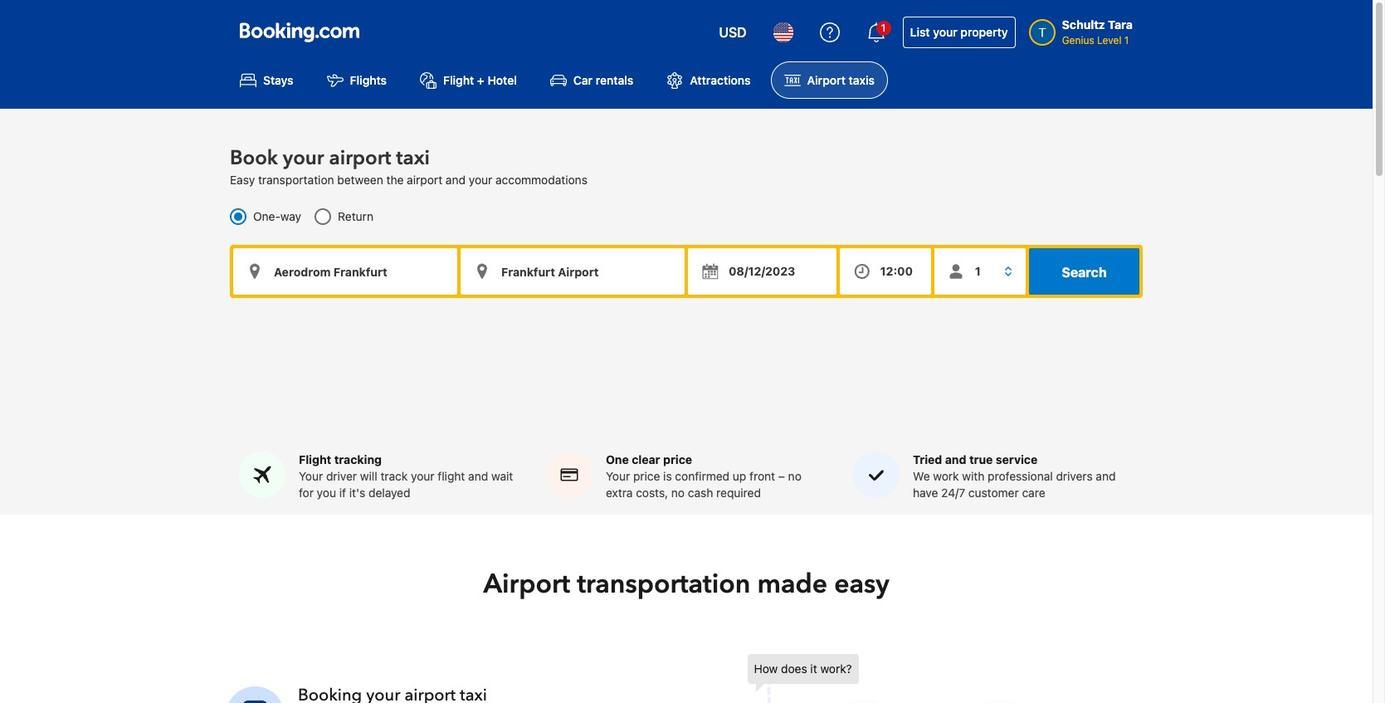 Task type: describe. For each thing, give the bounding box(es) containing it.
Enter destination text field
[[461, 248, 685, 295]]

work?
[[821, 662, 852, 676]]

tara
[[1108, 17, 1133, 32]]

0 vertical spatial no
[[788, 469, 802, 483]]

schultz tara genius level 1
[[1062, 17, 1133, 46]]

flight for flight + hotel
[[443, 73, 474, 87]]

1 button
[[856, 12, 896, 52]]

0 horizontal spatial booking airport taxi image
[[226, 686, 285, 703]]

your left accommodations at the left top of the page
[[469, 173, 492, 187]]

taxi
[[396, 145, 430, 172]]

and inside book your airport taxi easy transportation between the airport and your accommodations
[[446, 173, 466, 187]]

tried and true service we work with professional drivers and have 24/7 customer care
[[913, 453, 1116, 500]]

it
[[811, 662, 817, 676]]

car rentals link
[[537, 61, 647, 99]]

flight for flight tracking your driver will track your flight and wait for you if it's delayed
[[299, 453, 331, 467]]

car
[[574, 73, 593, 87]]

your inside one clear price your price is confirmed up front – no extra costs, no cash required
[[606, 469, 630, 483]]

accommodations
[[496, 173, 588, 187]]

hotel
[[488, 73, 517, 87]]

12:00 button
[[840, 248, 931, 295]]

stays link
[[227, 61, 307, 99]]

attractions link
[[654, 61, 764, 99]]

professional
[[988, 469, 1053, 483]]

search
[[1062, 265, 1107, 280]]

your right the list
[[933, 25, 958, 39]]

level
[[1097, 34, 1122, 46]]

flights link
[[313, 61, 400, 99]]

tracking
[[334, 453, 382, 467]]

airport transportation made easy
[[483, 566, 890, 603]]

transportation inside book your airport taxi easy transportation between the airport and your accommodations
[[258, 173, 334, 187]]

08/12/2023 button
[[688, 248, 836, 295]]

book
[[230, 145, 278, 172]]

schultz
[[1062, 17, 1105, 32]]

1 horizontal spatial booking airport taxi image
[[748, 654, 1096, 703]]

your right book
[[283, 145, 324, 172]]

is
[[663, 469, 672, 483]]

required
[[717, 486, 761, 500]]

0 vertical spatial airport
[[329, 145, 391, 172]]

taxis
[[849, 73, 875, 87]]

12:00
[[880, 264, 913, 278]]

tried
[[913, 453, 942, 467]]

cash
[[688, 486, 713, 500]]

attractions
[[690, 73, 751, 87]]

0 horizontal spatial price
[[633, 469, 660, 483]]

you
[[317, 486, 336, 500]]

and inside flight tracking your driver will track your flight and wait for you if it's delayed
[[468, 469, 488, 483]]

clear
[[632, 453, 660, 467]]

does
[[781, 662, 807, 676]]

made
[[757, 566, 828, 603]]

one-
[[253, 209, 280, 224]]

extra
[[606, 486, 633, 500]]

and up work
[[945, 453, 967, 467]]

care
[[1022, 486, 1046, 500]]

08/12/2023
[[729, 264, 796, 278]]

front
[[750, 469, 775, 483]]

how does it work?
[[754, 662, 852, 676]]

it's
[[349, 486, 365, 500]]

genius
[[1062, 34, 1095, 46]]

flight + hotel link
[[407, 61, 530, 99]]

between
[[337, 173, 383, 187]]

booking.com online hotel reservations image
[[240, 22, 359, 42]]

drivers
[[1056, 469, 1093, 483]]

list your property
[[910, 25, 1008, 39]]

24/7
[[941, 486, 965, 500]]



Task type: locate. For each thing, give the bounding box(es) containing it.
2 your from the left
[[606, 469, 630, 483]]

transportation
[[258, 173, 334, 187], [577, 566, 751, 603]]

flight
[[438, 469, 465, 483]]

no down is
[[671, 486, 685, 500]]

1 vertical spatial airport
[[483, 566, 570, 603]]

0 horizontal spatial your
[[299, 469, 323, 483]]

1 vertical spatial airport
[[407, 173, 443, 187]]

property
[[961, 25, 1008, 39]]

1 horizontal spatial transportation
[[577, 566, 751, 603]]

0 horizontal spatial airport
[[329, 145, 391, 172]]

1 horizontal spatial flight
[[443, 73, 474, 87]]

0 vertical spatial flight
[[443, 73, 474, 87]]

your inside flight tracking your driver will track your flight and wait for you if it's delayed
[[299, 469, 323, 483]]

1 vertical spatial flight
[[299, 453, 331, 467]]

search button
[[1029, 248, 1140, 295]]

and left the wait
[[468, 469, 488, 483]]

1 horizontal spatial no
[[788, 469, 802, 483]]

will
[[360, 469, 377, 483]]

work
[[933, 469, 959, 483]]

true
[[970, 453, 993, 467]]

and right the
[[446, 173, 466, 187]]

0 horizontal spatial flight
[[299, 453, 331, 467]]

price down the clear
[[633, 469, 660, 483]]

your down one
[[606, 469, 630, 483]]

wait
[[491, 469, 513, 483]]

0 vertical spatial price
[[663, 453, 692, 467]]

book your airport taxi easy transportation between the airport and your accommodations
[[230, 145, 588, 187]]

airport for airport transportation made easy
[[483, 566, 570, 603]]

airport down the taxi
[[407, 173, 443, 187]]

costs,
[[636, 486, 668, 500]]

1 horizontal spatial price
[[663, 453, 692, 467]]

1 down tara
[[1125, 34, 1129, 46]]

0 vertical spatial transportation
[[258, 173, 334, 187]]

price up is
[[663, 453, 692, 467]]

flight left the "+"
[[443, 73, 474, 87]]

with
[[962, 469, 985, 483]]

1 horizontal spatial airport
[[807, 73, 846, 87]]

flight + hotel
[[443, 73, 517, 87]]

flight up driver
[[299, 453, 331, 467]]

your right track at the bottom left
[[411, 469, 435, 483]]

your
[[299, 469, 323, 483], [606, 469, 630, 483]]

confirmed
[[675, 469, 730, 483]]

0 horizontal spatial 1
[[881, 22, 886, 34]]

list
[[910, 25, 930, 39]]

the
[[386, 173, 404, 187]]

flight inside flight tracking your driver will track your flight and wait for you if it's delayed
[[299, 453, 331, 467]]

list your property link
[[903, 17, 1016, 48]]

1 inside button
[[881, 22, 886, 34]]

0 horizontal spatial transportation
[[258, 173, 334, 187]]

–
[[779, 469, 785, 483]]

1
[[881, 22, 886, 34], [1125, 34, 1129, 46]]

0 vertical spatial airport
[[807, 73, 846, 87]]

if
[[339, 486, 346, 500]]

flight tracking your driver will track your flight and wait for you if it's delayed
[[299, 453, 513, 500]]

1 inside 'schultz tara genius level 1'
[[1125, 34, 1129, 46]]

1 vertical spatial transportation
[[577, 566, 751, 603]]

1 horizontal spatial airport
[[407, 173, 443, 187]]

0 horizontal spatial airport
[[483, 566, 570, 603]]

airport taxis link
[[771, 61, 888, 99]]

airport for airport taxis
[[807, 73, 846, 87]]

Enter pick-up location text field
[[233, 248, 457, 295]]

airport taxis
[[807, 73, 875, 87]]

your inside flight tracking your driver will track your flight and wait for you if it's delayed
[[411, 469, 435, 483]]

up
[[733, 469, 747, 483]]

1 left the list
[[881, 22, 886, 34]]

return
[[338, 209, 374, 224]]

flights
[[350, 73, 387, 87]]

we
[[913, 469, 930, 483]]

1 horizontal spatial 1
[[1125, 34, 1129, 46]]

for
[[299, 486, 314, 500]]

rentals
[[596, 73, 634, 87]]

one clear price your price is confirmed up front – no extra costs, no cash required
[[606, 453, 802, 500]]

1 vertical spatial price
[[633, 469, 660, 483]]

your
[[933, 25, 958, 39], [283, 145, 324, 172], [469, 173, 492, 187], [411, 469, 435, 483]]

your up the for
[[299, 469, 323, 483]]

easy
[[834, 566, 890, 603]]

usd button
[[709, 12, 757, 52]]

no
[[788, 469, 802, 483], [671, 486, 685, 500]]

booking airport taxi image
[[748, 654, 1096, 703], [226, 686, 285, 703]]

+
[[477, 73, 485, 87]]

way
[[280, 209, 301, 224]]

airport up between
[[329, 145, 391, 172]]

one-way
[[253, 209, 301, 224]]

1 your from the left
[[299, 469, 323, 483]]

stays
[[263, 73, 294, 87]]

and right drivers
[[1096, 469, 1116, 483]]

easy
[[230, 173, 255, 187]]

airport
[[807, 73, 846, 87], [483, 566, 570, 603]]

track
[[381, 469, 408, 483]]

one
[[606, 453, 629, 467]]

price
[[663, 453, 692, 467], [633, 469, 660, 483]]

driver
[[326, 469, 357, 483]]

flight
[[443, 73, 474, 87], [299, 453, 331, 467]]

1 vertical spatial no
[[671, 486, 685, 500]]

airport
[[329, 145, 391, 172], [407, 173, 443, 187]]

customer
[[969, 486, 1019, 500]]

car rentals
[[574, 73, 634, 87]]

no right –
[[788, 469, 802, 483]]

have
[[913, 486, 938, 500]]

how
[[754, 662, 778, 676]]

usd
[[719, 25, 747, 40]]

0 horizontal spatial no
[[671, 486, 685, 500]]

delayed
[[369, 486, 410, 500]]

service
[[996, 453, 1038, 467]]

1 horizontal spatial your
[[606, 469, 630, 483]]

and
[[446, 173, 466, 187], [945, 453, 967, 467], [468, 469, 488, 483], [1096, 469, 1116, 483]]



Task type: vqa. For each thing, say whether or not it's contained in the screenshot.
List
yes



